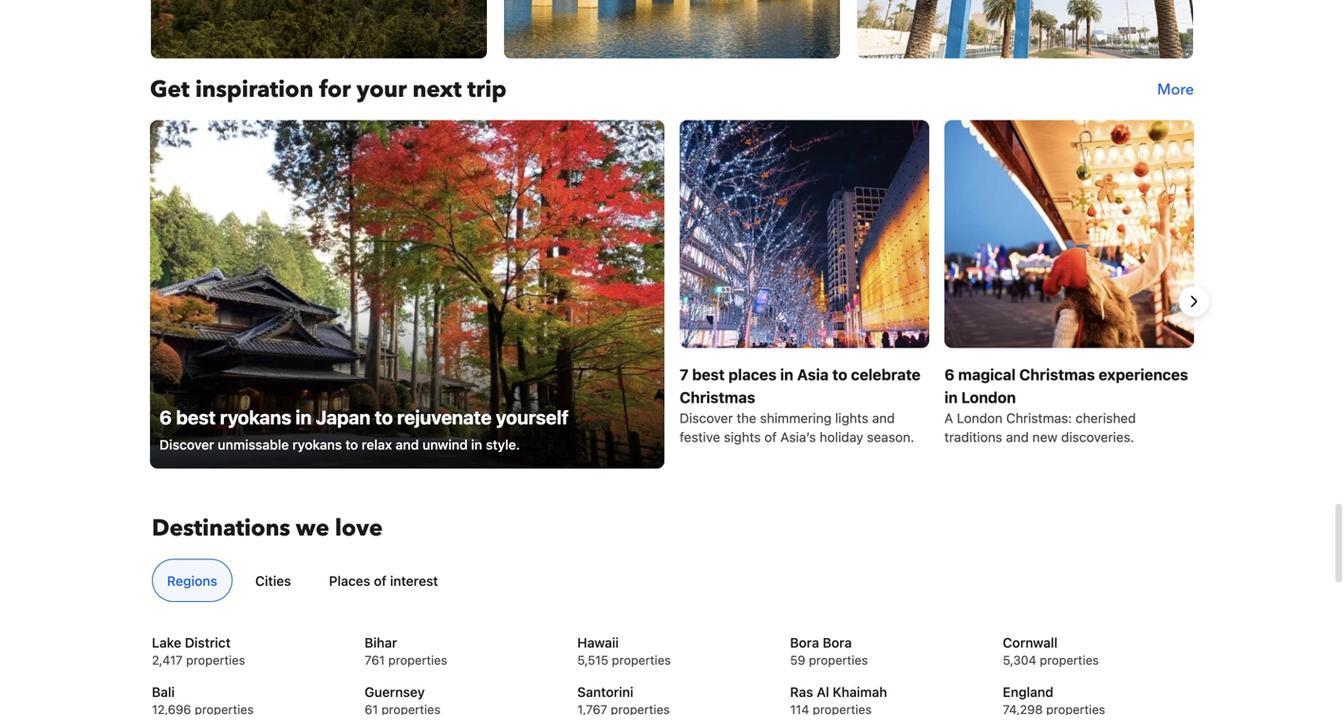 Task type: vqa. For each thing, say whether or not it's contained in the screenshot.
6 magical Christmas experiences in London image
yes



Task type: locate. For each thing, give the bounding box(es) containing it.
a
[[945, 410, 954, 426]]

interest
[[390, 573, 438, 589]]

to right asia
[[833, 366, 848, 384]]

london up traditions
[[957, 410, 1003, 426]]

1 horizontal spatial of
[[765, 429, 777, 445]]

guernsey
[[365, 684, 425, 700]]

sights
[[724, 429, 761, 445]]

1 horizontal spatial discover
[[680, 410, 733, 426]]

59
[[790, 653, 806, 667]]

2 horizontal spatial to
[[833, 366, 848, 384]]

khaimah
[[833, 684, 887, 700]]

1 horizontal spatial to
[[375, 406, 393, 428]]

discover
[[680, 410, 733, 426], [160, 437, 214, 453]]

properties
[[186, 653, 245, 667], [388, 653, 447, 667], [612, 653, 671, 667], [809, 653, 868, 667], [1040, 653, 1099, 667]]

bora bora link
[[790, 633, 980, 652]]

christmas up the at the right bottom
[[680, 388, 756, 406]]

rejuvenate
[[397, 406, 492, 428]]

2,417
[[152, 653, 183, 667]]

properties up guernsey
[[388, 653, 447, 667]]

2 properties from the left
[[388, 653, 447, 667]]

regions
[[167, 573, 217, 589]]

6
[[945, 366, 955, 384], [160, 406, 172, 428]]

bali link
[[152, 683, 341, 702]]

1 vertical spatial of
[[374, 573, 387, 589]]

santorini
[[578, 684, 634, 700]]

best
[[692, 366, 725, 384], [176, 406, 216, 428]]

christmas
[[1020, 366, 1095, 384], [680, 388, 756, 406]]

4 properties from the left
[[809, 653, 868, 667]]

ras al khaimah
[[790, 684, 887, 700]]

in left asia
[[780, 366, 794, 384]]

1 horizontal spatial and
[[872, 410, 895, 426]]

0 vertical spatial of
[[765, 429, 777, 445]]

style.
[[486, 437, 520, 453]]

and inside 7 best places in asia to celebrate christmas discover the shimmering lights and festive sights of asia's holiday season.
[[872, 410, 895, 426]]

next image
[[1183, 290, 1206, 313]]

0 horizontal spatial discover
[[160, 437, 214, 453]]

ras al khaimah link
[[790, 683, 980, 702]]

in up a
[[945, 388, 958, 406]]

1 horizontal spatial bora
[[823, 635, 852, 650]]

ryokans
[[220, 406, 292, 428], [292, 437, 342, 453]]

1 vertical spatial ryokans
[[292, 437, 342, 453]]

to
[[833, 366, 848, 384], [375, 406, 393, 428], [346, 437, 358, 453]]

0 horizontal spatial best
[[176, 406, 216, 428]]

6 inside the 6 best ryokans in japan to rejuvenate yourself discover unmissable ryokans to relax and unwind in style.
[[160, 406, 172, 428]]

hawaii
[[578, 635, 619, 650]]

6 inside 6 magical christmas experiences in london a london christmas: cherished traditions and new discoveries.
[[945, 366, 955, 384]]

bora
[[790, 635, 820, 650], [823, 635, 852, 650]]

experiences
[[1099, 366, 1189, 384]]

0 horizontal spatial 6
[[160, 406, 172, 428]]

to left relax
[[346, 437, 358, 453]]

get inspiration for your next trip
[[150, 74, 507, 105]]

properties up 'ras al khaimah'
[[809, 653, 868, 667]]

yourself
[[496, 406, 569, 428]]

new
[[1033, 429, 1058, 445]]

tab list containing regions
[[144, 559, 1193, 603]]

6 best ryokans in japan to rejuvenate yourself discover unmissable ryokans to relax and unwind in style.
[[160, 406, 569, 453]]

6 for 6 best ryokans in japan to rejuvenate yourself
[[160, 406, 172, 428]]

to up relax
[[375, 406, 393, 428]]

london
[[962, 388, 1016, 406], [957, 410, 1003, 426]]

1 horizontal spatial 6
[[945, 366, 955, 384]]

best inside 7 best places in asia to celebrate christmas discover the shimmering lights and festive sights of asia's holiday season.
[[692, 366, 725, 384]]

and left new
[[1006, 429, 1029, 445]]

0 horizontal spatial christmas
[[680, 388, 756, 406]]

properties down district
[[186, 653, 245, 667]]

lights
[[835, 410, 869, 426]]

holiday
[[820, 429, 864, 445]]

destinations
[[152, 513, 290, 544]]

1 vertical spatial best
[[176, 406, 216, 428]]

bora up 59
[[790, 635, 820, 650]]

in left style.
[[471, 437, 482, 453]]

1 properties from the left
[[186, 653, 245, 667]]

7
[[680, 366, 689, 384]]

1 vertical spatial discover
[[160, 437, 214, 453]]

and inside 6 magical christmas experiences in london a london christmas: cherished traditions and new discoveries.
[[1006, 429, 1029, 445]]

of right places at bottom left
[[374, 573, 387, 589]]

for
[[319, 74, 351, 105]]

0 vertical spatial london
[[962, 388, 1016, 406]]

0 vertical spatial best
[[692, 366, 725, 384]]

discover for 6 best ryokans in japan to rejuvenate yourself
[[160, 437, 214, 453]]

1 vertical spatial christmas
[[680, 388, 756, 406]]

5,515
[[578, 653, 609, 667]]

1 horizontal spatial best
[[692, 366, 725, 384]]

1 horizontal spatial christmas
[[1020, 366, 1095, 384]]

cornwall link
[[1003, 633, 1193, 652]]

of left asia's
[[765, 429, 777, 445]]

1 bora from the left
[[790, 635, 820, 650]]

discover up festive
[[680, 410, 733, 426]]

properties for cornwall
[[1040, 653, 1099, 667]]

in inside 6 magical christmas experiences in london a london christmas: cherished traditions and new discoveries.
[[945, 388, 958, 406]]

in
[[780, 366, 794, 384], [945, 388, 958, 406], [296, 406, 312, 428], [471, 437, 482, 453]]

0 vertical spatial ryokans
[[220, 406, 292, 428]]

asia's
[[781, 429, 816, 445]]

1 vertical spatial 6
[[160, 406, 172, 428]]

2 horizontal spatial and
[[1006, 429, 1029, 445]]

2 vertical spatial to
[[346, 437, 358, 453]]

hawaii link
[[578, 633, 767, 652]]

3 properties from the left
[[612, 653, 671, 667]]

properties inside cornwall 5,304 properties
[[1040, 653, 1099, 667]]

discover inside the 6 best ryokans in japan to rejuvenate yourself discover unmissable ryokans to relax and unwind in style.
[[160, 437, 214, 453]]

bora up 'ras al khaimah'
[[823, 635, 852, 650]]

0 horizontal spatial ryokans
[[220, 406, 292, 428]]

properties inside bihar 761 properties
[[388, 653, 447, 667]]

1 horizontal spatial ryokans
[[292, 437, 342, 453]]

relax
[[362, 437, 392, 453]]

london down magical
[[962, 388, 1016, 406]]

best inside the 6 best ryokans in japan to rejuvenate yourself discover unmissable ryokans to relax and unwind in style.
[[176, 406, 216, 428]]

0 vertical spatial christmas
[[1020, 366, 1095, 384]]

and up season.
[[872, 410, 895, 426]]

0 horizontal spatial and
[[396, 437, 419, 453]]

places
[[729, 366, 777, 384]]

places of interest button
[[314, 559, 453, 602]]

ryokans down "japan"
[[292, 437, 342, 453]]

christmas inside 7 best places in asia to celebrate christmas discover the shimmering lights and festive sights of asia's holiday season.
[[680, 388, 756, 406]]

properties for bihar
[[388, 653, 447, 667]]

to inside 7 best places in asia to celebrate christmas discover the shimmering lights and festive sights of asia's holiday season.
[[833, 366, 848, 384]]

ryokans up unmissable
[[220, 406, 292, 428]]

festive
[[680, 429, 721, 445]]

1 vertical spatial to
[[375, 406, 393, 428]]

discoveries.
[[1062, 429, 1135, 445]]

traditions
[[945, 429, 1003, 445]]

0 horizontal spatial bora
[[790, 635, 820, 650]]

and right relax
[[396, 437, 419, 453]]

properties down hawaii link
[[612, 653, 671, 667]]

england
[[1003, 684, 1054, 700]]

and
[[872, 410, 895, 426], [1006, 429, 1029, 445], [396, 437, 419, 453]]

discover inside 7 best places in asia to celebrate christmas discover the shimmering lights and festive sights of asia's holiday season.
[[680, 410, 733, 426]]

tab list
[[144, 559, 1193, 603]]

of
[[765, 429, 777, 445], [374, 573, 387, 589]]

0 horizontal spatial of
[[374, 573, 387, 589]]

0 vertical spatial discover
[[680, 410, 733, 426]]

discover for 7 best places in asia to celebrate christmas
[[680, 410, 733, 426]]

al
[[817, 684, 830, 700]]

0 horizontal spatial to
[[346, 437, 358, 453]]

properties for hawaii
[[612, 653, 671, 667]]

6 best ryokans in japan to rejuvenate yourself region
[[135, 120, 1210, 483]]

5 properties from the left
[[1040, 653, 1099, 667]]

0 vertical spatial to
[[833, 366, 848, 384]]

your
[[357, 74, 407, 105]]

properties down the cornwall link
[[1040, 653, 1099, 667]]

christmas inside 6 magical christmas experiences in london a london christmas: cherished traditions and new discoveries.
[[1020, 366, 1095, 384]]

bihar
[[365, 635, 397, 650]]

shimmering
[[760, 410, 832, 426]]

christmas up the "christmas:"
[[1020, 366, 1095, 384]]

properties inside hawaii 5,515 properties
[[612, 653, 671, 667]]

love
[[335, 513, 383, 544]]

in inside 7 best places in asia to celebrate christmas discover the shimmering lights and festive sights of asia's holiday season.
[[780, 366, 794, 384]]

guernsey link
[[365, 683, 554, 702]]

discover left unmissable
[[160, 437, 214, 453]]

bora bora 59 properties
[[790, 635, 868, 667]]

0 vertical spatial 6
[[945, 366, 955, 384]]

destinations we love
[[152, 513, 383, 544]]



Task type: describe. For each thing, give the bounding box(es) containing it.
cities
[[255, 573, 291, 589]]

the
[[737, 410, 757, 426]]

6 magical christmas experiences in london a london christmas: cherished traditions and new discoveries.
[[945, 366, 1189, 445]]

bihar 761 properties
[[365, 635, 447, 667]]

district
[[185, 635, 231, 650]]

7 best places in asia to celebrate christmas image
[[680, 120, 930, 348]]

6 for 6 magical christmas experiences in london
[[945, 366, 955, 384]]

trip
[[468, 74, 507, 105]]

6 magical christmas experiences in london image
[[945, 120, 1195, 348]]

lake district 2,417 properties
[[152, 635, 245, 667]]

england link
[[1003, 683, 1193, 702]]

regions button
[[152, 559, 233, 602]]

to for rejuvenate
[[375, 406, 393, 428]]

lake district link
[[152, 633, 341, 652]]

cherished
[[1076, 410, 1136, 426]]

hawaii 5,515 properties
[[578, 635, 671, 667]]

best for places
[[692, 366, 725, 384]]

next
[[413, 74, 462, 105]]

best for ryokans
[[176, 406, 216, 428]]

of inside 7 best places in asia to celebrate christmas discover the shimmering lights and festive sights of asia's holiday season.
[[765, 429, 777, 445]]

761
[[365, 653, 385, 667]]

bihar link
[[365, 633, 554, 652]]

of inside button
[[374, 573, 387, 589]]

7 best places in asia to celebrate christmas discover the shimmering lights and festive sights of asia's holiday season.
[[680, 366, 921, 445]]

more
[[1158, 79, 1195, 100]]

season.
[[867, 429, 915, 445]]

1 vertical spatial london
[[957, 410, 1003, 426]]

bali
[[152, 684, 175, 700]]

in left "japan"
[[296, 406, 312, 428]]

get inspiration for your next trip main content
[[135, 0, 1210, 483]]

properties inside lake district 2,417 properties
[[186, 653, 245, 667]]

asia
[[797, 366, 829, 384]]

cornwall 5,304 properties
[[1003, 635, 1099, 667]]

properties inside bora bora 59 properties
[[809, 653, 868, 667]]

cities button
[[240, 559, 306, 602]]

get
[[150, 74, 190, 105]]

cornwall
[[1003, 635, 1058, 650]]

and inside the 6 best ryokans in japan to rejuvenate yourself discover unmissable ryokans to relax and unwind in style.
[[396, 437, 419, 453]]

to for celebrate
[[833, 366, 848, 384]]

inspiration
[[195, 74, 314, 105]]

places of interest
[[329, 573, 438, 589]]

unmissable
[[218, 437, 289, 453]]

celebrate
[[851, 366, 921, 384]]

magical
[[959, 366, 1016, 384]]

unwind
[[423, 437, 468, 453]]

santorini link
[[578, 683, 767, 702]]

more link
[[1158, 75, 1195, 105]]

places
[[329, 573, 370, 589]]

japan
[[316, 406, 371, 428]]

2 bora from the left
[[823, 635, 852, 650]]

ras
[[790, 684, 814, 700]]

5,304
[[1003, 653, 1037, 667]]

lake
[[152, 635, 181, 650]]

we
[[296, 513, 329, 544]]

christmas:
[[1007, 410, 1072, 426]]



